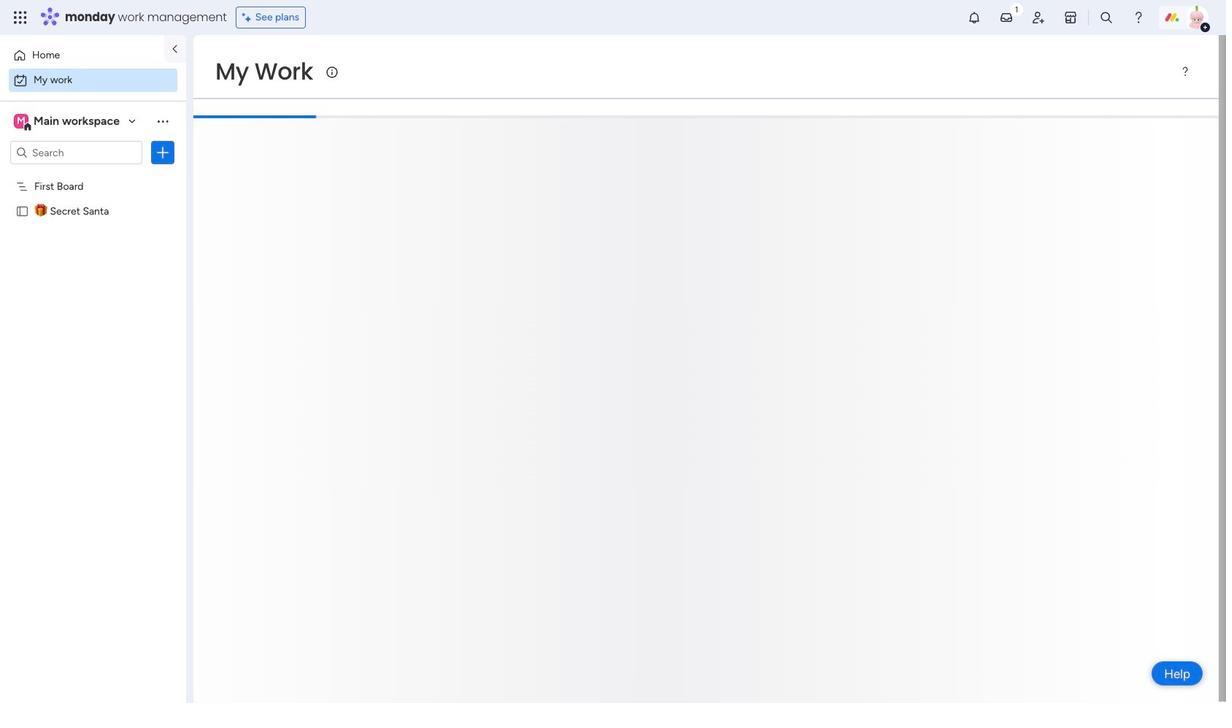 Task type: vqa. For each thing, say whether or not it's contained in the screenshot.
Invite / 1 "button"
no



Task type: locate. For each thing, give the bounding box(es) containing it.
0 vertical spatial option
[[9, 44, 156, 67]]

public board image
[[15, 204, 29, 218]]

select product image
[[13, 10, 28, 25]]

help image
[[1132, 10, 1146, 25]]

1 vertical spatial option
[[9, 69, 177, 92]]

menu image
[[1180, 66, 1192, 77]]

options image
[[156, 145, 170, 160]]

workspace image
[[14, 113, 28, 129]]

1 image
[[1011, 1, 1024, 17]]

list box
[[0, 171, 186, 420]]

monday marketplace image
[[1064, 10, 1079, 25]]

option
[[9, 44, 156, 67], [9, 69, 177, 92], [0, 173, 186, 176]]



Task type: describe. For each thing, give the bounding box(es) containing it.
ruby anderson image
[[1186, 6, 1209, 29]]

update feed image
[[1000, 10, 1014, 25]]

2 vertical spatial option
[[0, 173, 186, 176]]

notifications image
[[968, 10, 982, 25]]

invite members image
[[1032, 10, 1046, 25]]

Search in workspace field
[[31, 144, 122, 161]]

search everything image
[[1100, 10, 1114, 25]]

workspace selection element
[[14, 112, 122, 131]]

workspace options image
[[156, 114, 170, 128]]

see plans image
[[242, 9, 255, 26]]



